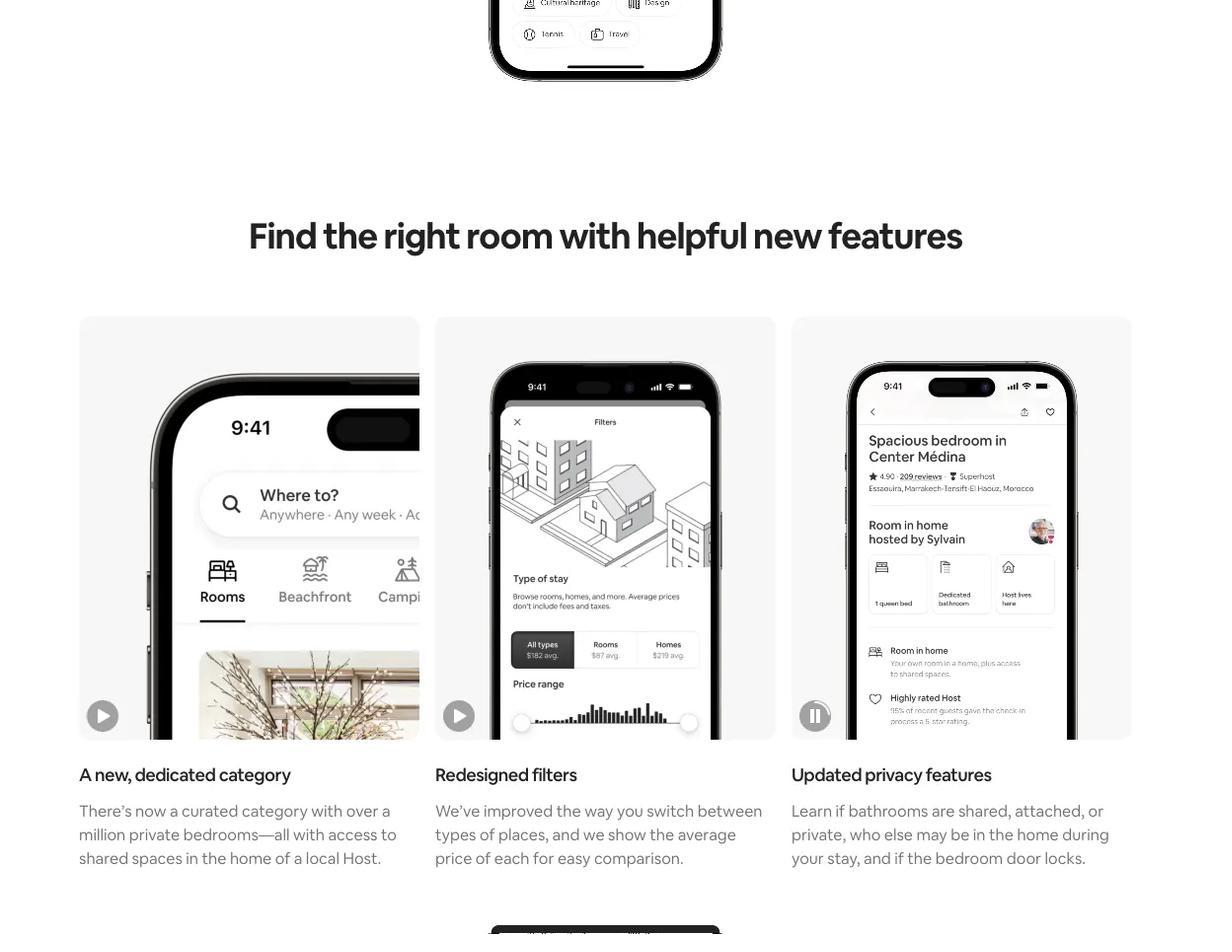 Task type: vqa. For each thing, say whether or not it's contained in the screenshot.
ARE
yes



Task type: describe. For each thing, give the bounding box(es) containing it.
over
[[346, 801, 378, 821]]

1 horizontal spatial a
[[294, 848, 302, 868]]

the down switch
[[650, 825, 674, 845]]

0 vertical spatial if
[[836, 801, 845, 821]]

local host.
[[306, 848, 381, 868]]

2 vertical spatial with
[[293, 825, 325, 845]]

door locks.
[[1007, 848, 1086, 868]]

a new, dedicated category
[[79, 764, 291, 787]]

between
[[698, 801, 762, 821]]

progress bar for redesigned
[[443, 701, 475, 732]]

dedicated category
[[135, 764, 291, 787]]

and inside learn if bathrooms are shared, attached, or private, who else may be in the home during your stay, and if the bedroom door locks.
[[864, 848, 891, 868]]

switch
[[647, 801, 694, 821]]

updated
[[792, 764, 862, 787]]

there's
[[79, 801, 132, 821]]

the left 'way'
[[556, 801, 581, 821]]

bedrooms—all
[[183, 825, 290, 845]]

the inside there's now a curated category with over a million private bedrooms—all with access to shared spaces in the home of a local host.
[[202, 848, 226, 868]]

for
[[533, 848, 554, 868]]

million
[[79, 825, 126, 845]]

each
[[494, 848, 530, 868]]

find
[[249, 213, 316, 259]]

bathrooms
[[848, 801, 928, 821]]

2 horizontal spatial a
[[382, 801, 390, 821]]

way
[[584, 801, 613, 821]]

curated
[[182, 801, 238, 821]]

right
[[384, 213, 460, 259]]

new,
[[95, 764, 131, 787]]

an animation of a phone showing the privacy disclosures of a rooms listing. the dedicated bathroom and that the host lives at the listing with their family are enlarged for clarity. element
[[792, 317, 1132, 740]]

filters
[[532, 764, 577, 787]]

the right find
[[323, 213, 377, 259]]

an animation of a phone showing a toggle within the airbnb app that lets you choose between all types of stays, rooms, or entire homes and shows the average price of each. element
[[435, 317, 776, 740]]

shared,
[[958, 801, 1011, 821]]

private
[[129, 825, 180, 845]]

redesigned
[[435, 764, 529, 787]]

category
[[242, 801, 308, 821]]

else
[[884, 825, 913, 845]]

of left "each"
[[476, 848, 491, 868]]

or
[[1088, 801, 1104, 821]]

places,
[[498, 825, 549, 845]]

average
[[678, 825, 736, 845]]

in inside there's now a curated category with over a million private bedrooms—all with access to shared spaces in the home of a local host.
[[186, 848, 198, 868]]

to
[[381, 825, 397, 845]]

we've
[[435, 801, 480, 821]]



Task type: locate. For each thing, give the bounding box(es) containing it.
in right "be"
[[973, 825, 986, 845]]

progress bar up new,
[[87, 701, 118, 732]]

the down bedrooms—all
[[202, 848, 226, 868]]

1 horizontal spatial progress bar
[[443, 701, 475, 732]]

types
[[435, 825, 476, 845]]

your
[[792, 848, 824, 868]]

of inside there's now a curated category with over a million private bedrooms—all with access to shared spaces in the home of a local host.
[[275, 848, 290, 868]]

0 horizontal spatial and
[[552, 825, 580, 845]]

we've improved the way you switch between types of places, and we show the average price of each for easy comparison.
[[435, 801, 762, 868]]

with right room
[[559, 213, 630, 259]]

access
[[328, 825, 378, 845]]

if down else
[[895, 848, 904, 868]]

if
[[836, 801, 845, 821], [895, 848, 904, 868]]

with up access on the bottom of the page
[[311, 801, 343, 821]]

home up door locks.
[[1017, 825, 1059, 845]]

easy
[[558, 848, 591, 868]]

attached,
[[1015, 801, 1085, 821]]

with
[[559, 213, 630, 259], [311, 801, 343, 821], [293, 825, 325, 845]]

show
[[608, 825, 646, 845]]

updated privacy features
[[792, 764, 991, 787]]

of right types
[[480, 825, 495, 845]]

the down the shared,
[[989, 825, 1014, 845]]

1 vertical spatial in
[[186, 848, 198, 868]]

0 vertical spatial home
[[1017, 825, 1059, 845]]

room
[[466, 213, 553, 259]]

and up the easy
[[552, 825, 580, 845]]

home inside learn if bathrooms are shared, attached, or private, who else may be in the home during your stay, and if the bedroom door locks.
[[1017, 825, 1059, 845]]

and down who
[[864, 848, 891, 868]]

of
[[480, 825, 495, 845], [275, 848, 290, 868], [476, 848, 491, 868]]

find the right room with helpful new features
[[249, 213, 962, 259]]

home inside there's now a curated category with over a million private bedrooms—all with access to shared spaces in the home of a local host.
[[230, 848, 272, 868]]

in right 'spaces'
[[186, 848, 198, 868]]

redesigned filters
[[435, 764, 577, 787]]

the down may
[[907, 848, 932, 868]]

you
[[617, 801, 643, 821]]

home
[[1017, 825, 1059, 845], [230, 848, 272, 868]]

0 vertical spatial with
[[559, 213, 630, 259]]

who
[[850, 825, 881, 845]]

we
[[583, 825, 605, 845]]

progress bar up updated
[[800, 701, 831, 732]]

during
[[1062, 825, 1109, 845]]

may
[[916, 825, 947, 845]]

1 vertical spatial home
[[230, 848, 272, 868]]

1 horizontal spatial home
[[1017, 825, 1059, 845]]

privacy features
[[865, 764, 991, 787]]

stay,
[[827, 848, 860, 868]]

home down bedrooms—all
[[230, 848, 272, 868]]

0 vertical spatial and
[[552, 825, 580, 845]]

a
[[79, 764, 91, 787]]

helpful
[[637, 213, 747, 259]]

0 horizontal spatial a
[[170, 801, 178, 821]]

0 horizontal spatial in
[[186, 848, 198, 868]]

progress bar for a
[[87, 701, 118, 732]]

progress bar up redesigned
[[443, 701, 475, 732]]

shared
[[79, 848, 128, 868]]

2 horizontal spatial progress bar
[[800, 701, 831, 732]]

a left local host.
[[294, 848, 302, 868]]

in
[[973, 825, 986, 845], [186, 848, 198, 868]]

progress bar
[[87, 701, 118, 732], [443, 701, 475, 732], [800, 701, 831, 732]]

1 progress bar from the left
[[87, 701, 118, 732]]

new features
[[753, 213, 962, 259]]

1 vertical spatial if
[[895, 848, 904, 868]]

3 progress bar from the left
[[800, 701, 831, 732]]

price
[[435, 848, 472, 868]]

private,
[[792, 825, 846, 845]]

1 vertical spatial with
[[311, 801, 343, 821]]

learn if bathrooms are shared, attached, or private, who else may be in the home during your stay, and if the bedroom door locks.
[[792, 801, 1109, 868]]

there's now a curated category with over a million private bedrooms—all with access to shared spaces in the home of a local host.
[[79, 801, 397, 868]]

be
[[951, 825, 970, 845]]

2 progress bar from the left
[[443, 701, 475, 732]]

0 horizontal spatial progress bar
[[87, 701, 118, 732]]

a
[[170, 801, 178, 821], [382, 801, 390, 821], [294, 848, 302, 868]]

and
[[552, 825, 580, 845], [864, 848, 891, 868]]

are
[[932, 801, 955, 821]]

1 vertical spatial and
[[864, 848, 891, 868]]

now
[[135, 801, 166, 821]]

1 horizontal spatial if
[[895, 848, 904, 868]]

1 horizontal spatial and
[[864, 848, 891, 868]]

if right the "learn"
[[836, 801, 845, 821]]

bedroom
[[935, 848, 1003, 868]]

the
[[323, 213, 377, 259], [556, 801, 581, 821], [650, 825, 674, 845], [989, 825, 1014, 845], [202, 848, 226, 868], [907, 848, 932, 868]]

improved
[[484, 801, 553, 821]]

a up to
[[382, 801, 390, 821]]

0 horizontal spatial if
[[836, 801, 845, 821]]

with down category
[[293, 825, 325, 845]]

comparison.
[[594, 848, 684, 868]]

1 horizontal spatial in
[[973, 825, 986, 845]]

spaces
[[132, 848, 182, 868]]

of down category
[[275, 848, 290, 868]]

learn
[[792, 801, 832, 821]]

0 horizontal spatial home
[[230, 848, 272, 868]]

a right now
[[170, 801, 178, 821]]

an animation of a phone scrolls down to the bottom of a host passport to the highlights of past reviews, with the first one describing how kind and hospitable the host, lena, was. element
[[487, 0, 724, 82]]

in inside learn if bathrooms are shared, attached, or private, who else may be in the home during your stay, and if the bedroom door locks.
[[973, 825, 986, 845]]

an animation of a phone scrolling through the airbnb rooms category and displaying different rooms listing with a host passport in the lower left corner of each. element
[[79, 317, 419, 740]]

and inside the we've improved the way you switch between types of places, and we show the average price of each for easy comparison.
[[552, 825, 580, 845]]

0 vertical spatial in
[[973, 825, 986, 845]]



